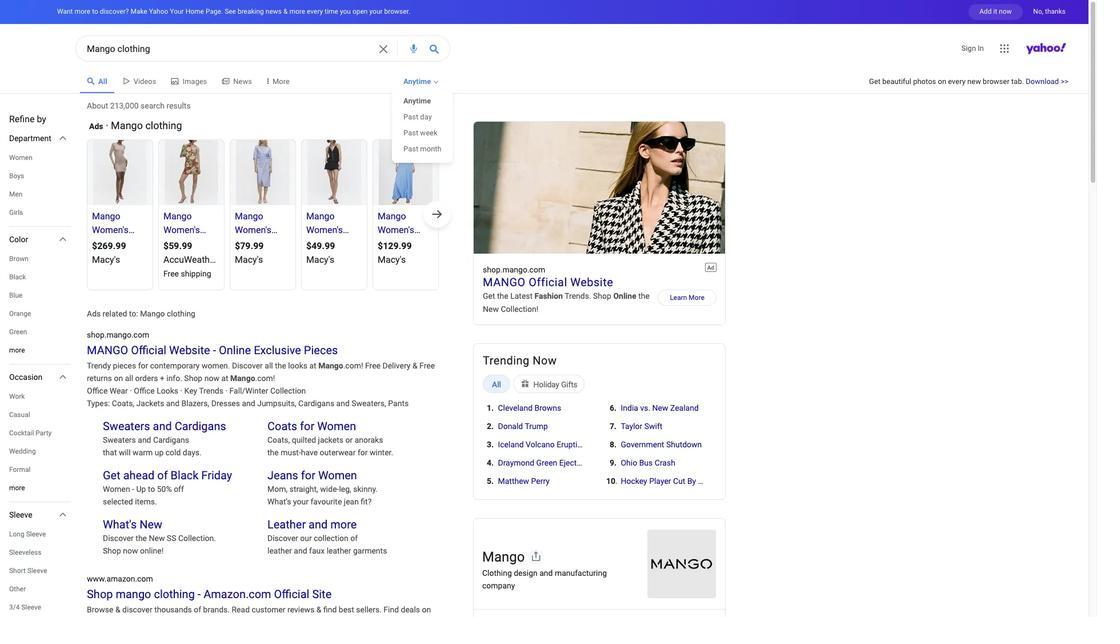 Task type: locate. For each thing, give the bounding box(es) containing it.
0 horizontal spatial at
[[222, 374, 229, 383]]

Search by voice button
[[409, 44, 419, 53]]

1 detail from the left
[[123, 238, 146, 249]]

government shutdown link
[[621, 439, 702, 451]]

to right up
[[148, 485, 155, 494]]

dress down $129.99
[[378, 252, 401, 263]]

ads · mango clothing
[[89, 120, 182, 132]]

the left the must-
[[268, 448, 279, 457]]

detail inside mango women's crystal detail mesh dress - pale pink
[[123, 238, 146, 249]]

up
[[155, 448, 164, 457]]

2 vertical spatial official
[[274, 588, 310, 602]]

get left beautiful
[[870, 77, 881, 86]]

tab.
[[1012, 77, 1025, 86]]

clothing up thousands
[[154, 588, 195, 602]]

1 horizontal spatial free
[[365, 361, 381, 371]]

1 horizontal spatial every
[[949, 77, 966, 86]]

1 vertical spatial at
[[222, 374, 229, 383]]

women
[[9, 154, 32, 162], [317, 420, 356, 433], [318, 469, 357, 483], [103, 485, 130, 494]]

sign in link
[[962, 39, 989, 54]]

1 vertical spatial all
[[125, 374, 133, 383]]

eruption
[[557, 440, 587, 450]]

cardigans down blazers,
[[175, 420, 226, 433]]

$79.99 up the flared
[[449, 241, 478, 252]]

0 vertical spatial more link
[[9, 343, 25, 355]]

party
[[36, 429, 52, 437]]

and down the toggle share options "icon"
[[540, 569, 553, 578]]

1 leather from the left
[[268, 547, 292, 556]]

dress right the flared
[[477, 252, 500, 263]]

None text field
[[87, 205, 153, 277], [302, 205, 367, 267], [87, 205, 153, 277], [302, 205, 367, 267]]

1 vertical spatial more link
[[9, 480, 25, 493]]

green down iceland volcano eruption
[[537, 459, 558, 468]]

1 horizontal spatial your
[[370, 7, 383, 15]]

clothing inside www.amazon.com shop mango clothing - amazon.com official site browse & discover thousands of brands. read customer reviews & find best sellers. find deals on
[[154, 588, 195, 602]]

detail for $269.99
[[123, 238, 146, 249]]

mango women's printed flared dress - blue
[[449, 211, 505, 277]]

discover inside leather and more discover our collection of leather and faux leather garments
[[268, 534, 298, 543]]

new down items.
[[140, 518, 162, 532]]

yahoo
[[149, 7, 168, 15], [1072, 43, 1093, 52]]

india vs. new zealand link
[[621, 403, 699, 414]]

selected
[[103, 498, 133, 507]]

all inside '.com! free delivery & free returns on all orders + info. shop now at'
[[125, 374, 133, 383]]

new left collection!
[[483, 305, 499, 314]]

1 horizontal spatial mango
[[483, 276, 526, 289]]

1 vertical spatial online
[[219, 344, 251, 357]]

more down formal
[[9, 484, 25, 492]]

sleeveless
[[9, 549, 41, 557]]

women's inside 'mango women's metal detail striped dress - blue'
[[235, 225, 272, 236]]

holiday
[[534, 380, 560, 389]]

0 horizontal spatial all
[[125, 374, 133, 383]]

2 macy's from the left
[[235, 254, 263, 265]]

shop down metal
[[220, 254, 241, 265]]

1 horizontal spatial leather
[[327, 547, 351, 556]]

shop.mango.com inside shop.mango.com mango official website - online exclusive pieces
[[87, 331, 149, 340]]

macy's down $49.99
[[307, 254, 335, 265]]

of inside leather and more discover our collection of leather and faux leather garments
[[351, 534, 358, 543]]

past down past week
[[404, 145, 419, 153]]

macy's inside $129.99 macy's
[[378, 254, 406, 265]]

clothing for mango
[[154, 588, 195, 602]]

1 vertical spatial mango
[[87, 344, 128, 357]]

- inside shop.mango.com mango official website - online exclusive pieces
[[213, 344, 216, 357]]

for inside jeans for women mom, straight, wide-leg, skinny. what's your favourite jean fit?
[[301, 469, 316, 483]]

see
[[225, 7, 236, 15]]

macy's up pale
[[92, 254, 120, 265]]

women's inside "mango women's printed flared dress - blue"
[[449, 225, 486, 236]]

returns
[[87, 374, 112, 383]]

macy's for printed
[[449, 254, 478, 265]]

more link for formal
[[9, 480, 25, 493]]

1 horizontal spatial at
[[310, 361, 317, 371]]

past week
[[404, 129, 438, 137]]

online up women.
[[219, 344, 251, 357]]

1 horizontal spatial official
[[274, 588, 310, 602]]

shop down what's
[[103, 547, 121, 556]]

0 vertical spatial black
[[9, 273, 26, 281]]

10
[[607, 477, 616, 486]]

women's up pleated
[[378, 225, 415, 236]]

outerwear
[[320, 448, 356, 457]]

0 horizontal spatial to
[[92, 7, 98, 15]]

get inside get ahead of black friday women - up to 50% off selected items.
[[103, 469, 121, 483]]

cardigans up the coats for women link
[[299, 399, 335, 408]]

fall/winter
[[230, 387, 269, 396]]

1 $79.99 from the left
[[235, 241, 264, 252]]

trending
[[483, 354, 530, 368]]

more link down formal
[[9, 480, 25, 493]]

want more to discover? make yahoo your home page. see breaking news & more every time you open your browser.
[[57, 7, 411, 15]]

None submit
[[430, 44, 439, 53]]

website inside shop.mango.com mango official website - online exclusive pieces
[[169, 344, 210, 357]]

& left find at the left of page
[[317, 606, 322, 615]]

blue down black 'link'
[[9, 292, 23, 300]]

women's up printed
[[449, 225, 486, 236]]

2 women's from the left
[[235, 225, 272, 236]]

0 horizontal spatial official
[[131, 344, 166, 357]]

1 horizontal spatial coats,
[[268, 436, 290, 445]]

coats, down the coats on the left bottom
[[268, 436, 290, 445]]

0 horizontal spatial get
[[103, 469, 121, 483]]

discover
[[122, 606, 153, 615]]

women's inside mango women's pleated panel dress - blue
[[378, 225, 415, 236]]

official up fashion
[[529, 276, 568, 289]]

mango
[[111, 120, 143, 132], [92, 211, 120, 222], [164, 211, 192, 222], [235, 211, 263, 222], [307, 211, 335, 222], [378, 211, 406, 222], [449, 211, 478, 222], [140, 309, 165, 319], [319, 361, 343, 371], [230, 374, 255, 383], [483, 550, 525, 566]]

taylor
[[621, 422, 643, 431]]

- down striped
[[235, 266, 238, 277]]

ad
[[708, 265, 715, 271]]

5 macy's from the left
[[449, 254, 478, 265]]

and left sweaters,
[[337, 399, 350, 408]]

women's for crystal
[[92, 225, 129, 236]]

about
[[87, 101, 108, 110]]

black down brown link
[[9, 273, 26, 281]]

0 horizontal spatial mango
[[87, 344, 128, 357]]

learn more link
[[658, 290, 717, 306]]

office down orders
[[134, 387, 155, 396]]

detail inside 'mango women's metal detail striped dress - blue'
[[260, 238, 284, 249]]

1 dress from the left
[[117, 252, 140, 263]]

macy's down $129.99
[[378, 254, 406, 265]]

for down anoraks
[[358, 448, 368, 457]]

new right vs.
[[653, 404, 669, 413]]

mango up latest
[[483, 276, 526, 289]]

women link
[[9, 154, 32, 162]]

sleeve right short
[[27, 567, 47, 575]]

you
[[340, 7, 351, 15]]

more link down green link
[[9, 343, 25, 355]]

pleated
[[378, 238, 409, 249]]

more inside more link
[[273, 77, 290, 86]]

ads inside ads · mango clothing
[[89, 122, 103, 131]]

anoraks
[[355, 436, 383, 445]]

anytime inside popup button
[[404, 77, 431, 86]]

online right the trends. in the top right of the page
[[614, 292, 637, 301]]

macy's inside $269.99 macy's
[[92, 254, 120, 265]]

4 dress from the left
[[477, 252, 500, 263]]

ads
[[89, 122, 103, 131], [87, 309, 101, 319]]

mango inside mango women's crystal detail mesh dress - pale pink
[[92, 211, 120, 222]]

1 vertical spatial get
[[483, 292, 496, 301]]

more up collection
[[331, 518, 357, 532]]

or
[[346, 436, 353, 445]]

1 vertical spatial more
[[689, 294, 705, 302]]

1 horizontal spatial green
[[537, 459, 558, 468]]

free down accuweather
[[164, 269, 179, 279]]

fashion
[[535, 292, 563, 301]]

shop inside www.amazon.com shop mango clothing - amazon.com official site browse & discover thousands of brands. read customer reviews & find best sellers. find deals on
[[87, 588, 113, 602]]

website
[[571, 276, 614, 289], [169, 344, 210, 357]]

1 past from the top
[[404, 113, 419, 121]]

all down pieces
[[125, 374, 133, 383]]

on inside www.amazon.com shop mango clothing - amazon.com official site browse & discover thousands of brands. read customer reviews & find best sellers. find deals on
[[422, 606, 431, 615]]

on right photos
[[939, 77, 947, 86]]

at down women.
[[222, 374, 229, 383]]

1 more link from the top
[[9, 343, 25, 355]]

macy's down printed
[[449, 254, 478, 265]]

official up reviews
[[274, 588, 310, 602]]

on right deals
[[422, 606, 431, 615]]

blue
[[408, 252, 426, 263], [240, 266, 258, 277], [449, 266, 467, 277], [9, 292, 23, 300]]

1 horizontal spatial all
[[265, 361, 273, 371]]

1 vertical spatial coats,
[[268, 436, 290, 445]]

blue inside mango women's pleated panel dress - blue
[[408, 252, 426, 263]]

swift
[[645, 422, 663, 431]]

- left the "amazon.com"
[[198, 588, 201, 602]]

- right $269.99 macy's
[[142, 252, 145, 263]]

more link for green
[[9, 343, 25, 355]]

printed
[[449, 238, 479, 249]]

discover
[[232, 361, 263, 371], [103, 534, 134, 543], [268, 534, 298, 543]]

collection.
[[178, 534, 216, 543]]

ss
[[167, 534, 176, 543]]

3 women's from the left
[[378, 225, 415, 236]]

1 vertical spatial your
[[293, 498, 309, 507]]

dress right striped
[[266, 252, 289, 263]]

2 vertical spatial on
[[422, 606, 431, 615]]

2 dress from the left
[[266, 252, 289, 263]]

mango down pieces
[[319, 361, 343, 371]]

black inside get ahead of black friday women - up to 50% off selected items.
[[171, 469, 199, 483]]

0 horizontal spatial office
[[87, 387, 108, 396]]

2 horizontal spatial get
[[870, 77, 881, 86]]

shop inside $59.99 accuweather shop free shipping
[[220, 254, 241, 265]]

discover inside what's new discover the new ss collection. shop now online!
[[103, 534, 134, 543]]

videos link
[[115, 72, 163, 92]]

clothing down search
[[145, 120, 182, 132]]

on up wear
[[114, 374, 123, 383]]

1 horizontal spatial shop.mango.com
[[483, 265, 546, 274]]

jeans for women link
[[268, 468, 357, 483]]

contemporary
[[150, 361, 200, 371]]

0 horizontal spatial of
[[157, 469, 168, 483]]

- inside 'mango women's metal detail striped dress - blue'
[[235, 266, 238, 277]]

mango
[[483, 276, 526, 289], [87, 344, 128, 357]]

$79.99
[[235, 241, 264, 252], [449, 241, 478, 252]]

menu
[[392, 93, 453, 157]]

1 horizontal spatial now
[[205, 374, 220, 383]]

0 horizontal spatial black
[[9, 273, 26, 281]]

1 vertical spatial yahoo
[[1072, 43, 1093, 52]]

1 vertical spatial ads
[[87, 309, 101, 319]]

hockey
[[621, 477, 648, 486]]

women's for metal
[[235, 225, 272, 236]]

anytime down search by voice "button"
[[404, 77, 431, 86]]

more
[[75, 7, 90, 15], [290, 7, 305, 15], [9, 347, 25, 355], [9, 484, 25, 492], [331, 518, 357, 532]]

0 horizontal spatial on
[[114, 374, 123, 383]]

past inside 'link'
[[404, 113, 419, 121]]

$79.99 up striped
[[235, 241, 264, 252]]

1 vertical spatial now
[[205, 374, 220, 383]]

add it now
[[980, 7, 1013, 15]]

1 $79.99 macy's from the left
[[235, 241, 264, 265]]

new inside 'the new collection!'
[[483, 305, 499, 314]]

0 horizontal spatial website
[[169, 344, 210, 357]]

0 vertical spatial past
[[404, 113, 419, 121]]

0 vertical spatial yahoo
[[149, 7, 168, 15]]

macy's inside $49.99 macy's
[[307, 254, 335, 265]]

donald trump link
[[498, 421, 548, 432]]

1 vertical spatial official
[[131, 344, 166, 357]]

- inside mango women's crystal detail mesh dress - pale pink
[[142, 252, 145, 263]]

anytime inside menu
[[404, 97, 431, 105]]

macy's down metal
[[235, 254, 263, 265]]

1 vertical spatial of
[[351, 534, 358, 543]]

0 vertical spatial sweaters
[[103, 420, 150, 433]]

2 anytime from the top
[[404, 97, 431, 105]]

must-
[[281, 448, 301, 457]]

1 horizontal spatial black
[[171, 469, 199, 483]]

0 vertical spatial your
[[370, 7, 383, 15]]

0 vertical spatial coats,
[[112, 399, 134, 408]]

cardigans up cold
[[153, 436, 189, 445]]

None search field
[[75, 35, 451, 62]]

- down $129.99
[[404, 252, 406, 263]]

1 horizontal spatial $79.99
[[449, 241, 478, 252]]

all down exclusive on the left of page
[[265, 361, 273, 371]]

1 horizontal spatial .com!
[[343, 361, 363, 371]]

2 horizontal spatial discover
[[268, 534, 298, 543]]

9
[[610, 459, 615, 468]]

of inside get ahead of black friday women - up to 50% off selected items.
[[157, 469, 168, 483]]

tab list
[[80, 72, 259, 93]]

2 past from the top
[[404, 129, 419, 137]]

None text field
[[159, 205, 241, 280], [230, 205, 296, 277], [373, 205, 439, 267], [445, 205, 510, 277], [159, 205, 241, 280], [230, 205, 296, 277], [373, 205, 439, 267], [445, 205, 510, 277]]

black up off
[[171, 469, 199, 483]]

cardigans inside office wear · office looks · key trends · fall/winter collection types : coats, jackets and blazers, dresses and jumpsuits, cardigans and sweaters, pants
[[299, 399, 335, 408]]

0 vertical spatial get
[[870, 77, 881, 86]]

$129.99 macy's
[[378, 241, 412, 265]]

2 vertical spatial clothing
[[154, 588, 195, 602]]

more right learn
[[689, 294, 705, 302]]

coats, inside office wear · office looks · key trends · fall/winter collection types : coats, jackets and blazers, dresses and jumpsuits, cardigans and sweaters, pants
[[112, 399, 134, 408]]

0 horizontal spatial detail
[[123, 238, 146, 249]]

3 macy's from the left
[[307, 254, 335, 265]]

women's
[[92, 225, 129, 236], [235, 225, 272, 236], [378, 225, 415, 236], [449, 225, 486, 236]]

& right delivery
[[413, 361, 418, 371]]

0 vertical spatial more
[[273, 77, 290, 86]]

1 vertical spatial cardigans
[[175, 420, 226, 433]]

ejected
[[560, 459, 586, 468]]

leather down collection
[[327, 547, 351, 556]]

&
[[284, 7, 288, 15], [413, 361, 418, 371], [115, 606, 120, 615], [317, 606, 322, 615]]

women's inside mango women's crystal detail mesh dress - pale pink
[[92, 225, 129, 236]]

your down straight,
[[293, 498, 309, 507]]

0 horizontal spatial coats,
[[112, 399, 134, 408]]

at inside '.com! free delivery & free returns on all orders + info. shop now at'
[[222, 374, 229, 383]]

at right looks
[[310, 361, 317, 371]]

website up the trends. in the top right of the page
[[571, 276, 614, 289]]

4 women's from the left
[[449, 225, 486, 236]]

213,000
[[110, 101, 139, 110]]

mango up metal
[[235, 211, 263, 222]]

free
[[164, 269, 179, 279], [365, 361, 381, 371], [420, 361, 435, 371]]

mango up pleated
[[378, 211, 406, 222]]

1 vertical spatial green
[[537, 459, 558, 468]]

to:
[[129, 309, 138, 319]]

other
[[9, 586, 26, 594]]

0 horizontal spatial discover
[[103, 534, 134, 543]]

1 horizontal spatial of
[[194, 606, 201, 615]]

by
[[37, 114, 46, 125]]

0 horizontal spatial online
[[219, 344, 251, 357]]

amazon.com
[[204, 588, 271, 602]]

ads down about
[[89, 122, 103, 131]]

shop up key
[[184, 374, 203, 383]]

2 $79.99 macy's from the left
[[449, 241, 478, 265]]

$49.99 macy's
[[307, 241, 335, 265]]

1 horizontal spatial $79.99 macy's
[[449, 241, 478, 265]]

iceland volcano eruption
[[498, 440, 587, 450]]

1 anytime from the top
[[404, 77, 431, 86]]

official inside shop.mango.com mango official website - online exclusive pieces
[[131, 344, 166, 357]]

office up types
[[87, 387, 108, 396]]

1 horizontal spatial website
[[571, 276, 614, 289]]

0 horizontal spatial $79.99
[[235, 241, 264, 252]]

get for ahead
[[103, 469, 121, 483]]

- right the flared
[[503, 252, 505, 263]]

4 macy's from the left
[[378, 254, 406, 265]]

1 women's from the left
[[92, 225, 129, 236]]

your inside jeans for women mom, straight, wide-leg, skinny. what's your favourite jean fit?
[[293, 498, 309, 507]]

2 vertical spatial now
[[123, 547, 138, 556]]

0 vertical spatial anytime
[[404, 77, 431, 86]]

get left latest
[[483, 292, 496, 301]]

discover down what's
[[103, 534, 134, 543]]

0 horizontal spatial free
[[164, 269, 179, 279]]

orders
[[135, 374, 158, 383]]

of left brands.
[[194, 606, 201, 615]]

new
[[483, 305, 499, 314], [653, 404, 669, 413], [140, 518, 162, 532], [149, 534, 165, 543]]

1 vertical spatial clothing
[[167, 309, 196, 319]]

$79.99 for detail
[[235, 241, 264, 252]]

more inside leather and more discover our collection of leather and faux leather garments
[[331, 518, 357, 532]]

2 vertical spatial get
[[103, 469, 121, 483]]

discover up mango .com!
[[232, 361, 263, 371]]

- inside mango women's pleated panel dress - blue
[[404, 252, 406, 263]]

- up trendy pieces for contemporary women. discover all the looks at mango
[[213, 344, 216, 357]]

learn more
[[670, 294, 705, 302]]

0 vertical spatial at
[[310, 361, 317, 371]]

free inside $59.99 accuweather shop free shipping
[[164, 269, 179, 279]]

more inside learn more link
[[689, 294, 705, 302]]

2 vertical spatial of
[[194, 606, 201, 615]]

1 horizontal spatial detail
[[260, 238, 284, 249]]

wedding
[[9, 448, 36, 456]]

1 horizontal spatial discover
[[232, 361, 263, 371]]

2 $79.99 from the left
[[449, 241, 478, 252]]

trends
[[199, 387, 224, 396]]

clothing down shipping
[[167, 309, 196, 319]]

shutdown
[[667, 440, 702, 450]]

1 vertical spatial black
[[171, 469, 199, 483]]

will
[[119, 448, 131, 457]]

mango up trendy
[[87, 344, 128, 357]]

read
[[232, 606, 250, 615]]

leg,
[[339, 485, 352, 494]]

shop.mango.com for shop.mango.com mango official website - online exclusive pieces
[[87, 331, 149, 340]]

india
[[621, 404, 639, 413]]

women's for printed
[[449, 225, 486, 236]]

every left new
[[949, 77, 966, 86]]

item 1 of 2 element
[[483, 375, 730, 494]]

the down exclusive on the left of page
[[275, 361, 286, 371]]

1 horizontal spatial on
[[422, 606, 431, 615]]

orange
[[9, 310, 31, 318]]

shop right the trends. in the top right of the page
[[594, 292, 612, 301]]

1 horizontal spatial all
[[492, 380, 502, 389]]

0 horizontal spatial yahoo
[[149, 7, 168, 15]]

1 sweaters from the top
[[103, 420, 150, 433]]

blue down striped
[[240, 266, 258, 277]]

off
[[174, 485, 184, 494]]

1 horizontal spatial get
[[483, 292, 496, 301]]

leather and more discover our collection of leather and faux leather garments
[[268, 518, 387, 556]]

1 vertical spatial on
[[114, 374, 123, 383]]

0 horizontal spatial now
[[123, 547, 138, 556]]

department
[[9, 134, 51, 143]]

0 vertical spatial of
[[157, 469, 168, 483]]

0 vertical spatial ads
[[89, 122, 103, 131]]

2 more link from the top
[[9, 480, 25, 493]]

0 horizontal spatial $79.99 macy's
[[235, 241, 264, 265]]

wedding link
[[9, 448, 36, 456]]

all inside item 1 of 2 element
[[492, 380, 502, 389]]

collection
[[314, 534, 349, 543]]

by
[[688, 477, 697, 486]]

0 horizontal spatial your
[[293, 498, 309, 507]]

mango up crystal
[[92, 211, 120, 222]]

blue down the flared
[[449, 266, 467, 277]]

0 vertical spatial official
[[529, 276, 568, 289]]

what's
[[103, 518, 137, 532]]

2 horizontal spatial on
[[939, 77, 947, 86]]

ads left 'related'
[[87, 309, 101, 319]]

0 vertical spatial shop.mango.com
[[483, 265, 546, 274]]

2 horizontal spatial now
[[1000, 7, 1013, 15]]

3 past from the top
[[404, 145, 419, 153]]

the down what's new link
[[136, 534, 147, 543]]

3 dress from the left
[[378, 252, 401, 263]]

dress
[[117, 252, 140, 263], [266, 252, 289, 263], [378, 252, 401, 263], [477, 252, 500, 263]]

shop up browse
[[87, 588, 113, 602]]

2 detail from the left
[[260, 238, 284, 249]]

1 macy's from the left
[[92, 254, 120, 265]]

0 horizontal spatial leather
[[268, 547, 292, 556]]

browser.
[[385, 7, 411, 15]]

shop.mango.com down 'related'
[[87, 331, 149, 340]]

macy's for pleated
[[378, 254, 406, 265]]

1 horizontal spatial to
[[148, 485, 155, 494]]

0 vertical spatial .com!
[[343, 361, 363, 371]]

favourite
[[311, 498, 342, 507]]

.com! up sweaters,
[[343, 361, 363, 371]]



Task type: describe. For each thing, give the bounding box(es) containing it.
carousel region
[[87, 140, 511, 291]]

cocktail party link
[[9, 429, 52, 437]]

detail for $79.99
[[260, 238, 284, 249]]

wear
[[110, 387, 128, 396]]

short sleeve
[[9, 567, 47, 575]]

0 horizontal spatial .com!
[[255, 374, 275, 383]]

& right browse
[[115, 606, 120, 615]]

mango inside "mango women's printed flared dress - blue"
[[449, 211, 478, 222]]

dress inside "mango women's printed flared dress - blue"
[[477, 252, 500, 263]]

for up quilted
[[300, 420, 315, 433]]

news
[[266, 7, 282, 15]]

ohio
[[621, 459, 638, 468]]

sellers.
[[356, 606, 382, 615]]

blue inside 'mango women's metal detail striped dress - blue'
[[240, 266, 258, 277]]

mango up clothing
[[483, 550, 525, 566]]

dress inside mango women's pleated panel dress - blue
[[378, 252, 401, 263]]

ads for related to: mango clothing
[[87, 309, 101, 319]]

and up warm
[[138, 436, 151, 445]]

the inside coats for women coats, quilted jackets or anoraks the must-have outerwear for winter.
[[268, 448, 279, 457]]

dresses
[[211, 399, 240, 408]]

more right want at the top
[[75, 7, 90, 15]]

50%
[[157, 485, 172, 494]]

what's
[[268, 498, 291, 507]]

clothing
[[483, 569, 512, 578]]

women's for pleated
[[378, 225, 415, 236]]

cocktail
[[9, 429, 34, 437]]

yahoo link
[[1022, 43, 1093, 55]]

0 vertical spatial website
[[571, 276, 614, 289]]

women.
[[202, 361, 230, 371]]

coats, inside coats for women coats, quilted jackets or anoraks the must-have outerwear for winter.
[[268, 436, 290, 445]]

mango right to:
[[140, 309, 165, 319]]

shop.mango.com mango official website - online exclusive pieces
[[87, 331, 338, 357]]

· right wear
[[130, 387, 132, 396]]

add
[[980, 7, 993, 15]]

women up boys link
[[9, 154, 32, 162]]

our
[[300, 534, 312, 543]]

the new collection!
[[483, 292, 650, 314]]

coats
[[268, 420, 297, 433]]

.com! inside '.com! free delivery & free returns on all orders + info. shop now at'
[[343, 361, 363, 371]]

mango inside mango women's pleated panel dress - blue
[[378, 211, 406, 222]]

past month link
[[392, 141, 453, 157]]

casual link
[[9, 411, 30, 419]]

toggle share options image
[[529, 550, 545, 566]]

2 sweaters from the top
[[103, 436, 136, 445]]

toggle share options element
[[529, 550, 545, 566]]

$269.99
[[92, 241, 126, 252]]

$79.99 macy's for flared
[[449, 241, 478, 265]]

ads link
[[87, 309, 101, 319]]

2 leather from the left
[[327, 547, 351, 556]]

macy's for metal
[[235, 254, 263, 265]]

matthew perry
[[498, 477, 550, 486]]

make
[[131, 7, 147, 15]]

1 horizontal spatial yahoo
[[1072, 43, 1093, 52]]

0 vertical spatial on
[[939, 77, 947, 86]]

mango up fall/winter
[[230, 374, 255, 383]]

online inside shop.mango.com mango official website - online exclusive pieces
[[219, 344, 251, 357]]

0 vertical spatial green
[[9, 328, 27, 336]]

clothing for mango
[[145, 120, 182, 132]]

add it now link
[[969, 4, 1024, 20]]

and inside clothing design and manufacturing company
[[540, 569, 553, 578]]

images
[[183, 77, 207, 86]]

in
[[979, 44, 985, 53]]

2 office from the left
[[134, 387, 155, 396]]

men
[[9, 190, 23, 198]]

menu containing anytime
[[392, 93, 453, 157]]

get for beautiful
[[870, 77, 881, 86]]

and down our
[[294, 547, 307, 556]]

more down green link
[[9, 347, 25, 355]]

3
[[487, 440, 492, 450]]

mango up $49.99
[[307, 211, 335, 222]]

home
[[186, 7, 204, 15]]

cocktail party
[[9, 429, 52, 437]]

women inside jeans for women mom, straight, wide-leg, skinny. what's your favourite jean fit?
[[318, 469, 357, 483]]

0 horizontal spatial all
[[98, 77, 107, 86]]

zealand
[[671, 404, 699, 413]]

settings
[[1017, 38, 1044, 46]]

official inside www.amazon.com shop mango clothing - amazon.com official site browse & discover thousands of brands. read customer reviews & find best sellers. find deals on
[[274, 588, 310, 602]]

time
[[325, 7, 339, 15]]

$59.99 accuweather shop free shipping
[[164, 241, 241, 279]]

women inside coats for women coats, quilted jackets or anoraks the must-have outerwear for winter.
[[317, 420, 356, 433]]

faux
[[309, 547, 325, 556]]

sleeve up long
[[9, 511, 32, 520]]

mango inside shop.mango.com mango official website - online exclusive pieces
[[87, 344, 128, 357]]

1 vertical spatial every
[[949, 77, 966, 86]]

& right "news"
[[284, 7, 288, 15]]

$79.99 macy's for detail
[[235, 241, 264, 265]]

items.
[[135, 498, 157, 507]]

fit?
[[361, 498, 372, 507]]

looks
[[157, 387, 178, 396]]

mango inside 'mango women's metal detail striped dress - blue'
[[235, 211, 263, 222]]

sleeve for short sleeve
[[27, 567, 47, 575]]

brown link
[[9, 255, 29, 263]]

site
[[312, 588, 332, 602]]

8
[[610, 440, 615, 450]]

for up orders
[[138, 361, 148, 371]]

office wear · office looks · key trends · fall/winter collection types : coats, jackets and blazers, dresses and jumpsuits, cardigans and sweaters, pants
[[87, 387, 409, 408]]

page.
[[206, 7, 223, 15]]

panel
[[411, 238, 434, 249]]

thanks
[[1046, 7, 1067, 15]]

· up 'dresses'
[[226, 387, 228, 396]]

bus
[[640, 459, 653, 468]]

the inside what's new discover the new ss collection. shop now online!
[[136, 534, 147, 543]]

7
[[610, 422, 615, 431]]

5
[[487, 477, 492, 486]]

· down about
[[106, 120, 108, 132]]

work
[[9, 393, 25, 401]]

jean
[[344, 498, 359, 507]]

now inside '.com! free delivery & free returns on all orders + info. shop now at'
[[205, 374, 220, 383]]

the inside 'the new collection!'
[[639, 292, 650, 301]]

2 horizontal spatial official
[[529, 276, 568, 289]]

mango up $59.99
[[164, 211, 192, 222]]

1 office from the left
[[87, 387, 108, 396]]

it
[[994, 7, 998, 15]]

and down jackets at left bottom
[[153, 420, 172, 433]]

occasion
[[9, 373, 42, 382]]

and down looks
[[166, 399, 180, 408]]

green link
[[9, 328, 27, 336]]

brown
[[9, 255, 29, 263]]

jackets
[[318, 436, 344, 445]]

macy's for crystal
[[92, 254, 120, 265]]

info.
[[167, 374, 182, 383]]

customer
[[252, 606, 286, 615]]

blue inside "mango women's printed flared dress - blue"
[[449, 266, 467, 277]]

women inside get ahead of black friday women - up to 50% off selected items.
[[103, 485, 130, 494]]

now inside what's new discover the new ss collection. shop now online!
[[123, 547, 138, 556]]

download >> link
[[1027, 77, 1069, 86]]

- inside "mango women's printed flared dress - blue"
[[503, 252, 505, 263]]

past for past month
[[404, 145, 419, 153]]

ohio bus crash
[[621, 459, 676, 468]]

more right "news"
[[290, 7, 305, 15]]

ads for · mango clothing
[[89, 122, 103, 131]]

0 vertical spatial every
[[307, 7, 323, 15]]

ads related to: mango clothing
[[87, 309, 196, 319]]

and up our
[[309, 518, 328, 532]]

breaking
[[238, 7, 264, 15]]

long sleeve
[[9, 531, 46, 539]]

0 vertical spatial mango
[[483, 276, 526, 289]]

of inside www.amazon.com shop mango clothing - amazon.com official site browse & discover thousands of brands. read customer reviews & find best sellers. find deals on
[[194, 606, 201, 615]]

anytime for menu containing anytime
[[404, 97, 431, 105]]

cold
[[166, 448, 181, 457]]

cleveland
[[498, 404, 533, 413]]

green inside item 1 of 2 element
[[537, 459, 558, 468]]

- inside www.amazon.com shop mango clothing - amazon.com official site browse & discover thousands of brands. read customer reviews & find best sellers. find deals on
[[198, 588, 201, 602]]

long sleeve link
[[9, 531, 46, 539]]

get ahead of black friday women - up to 50% off selected items.
[[103, 469, 232, 507]]

past for past week
[[404, 129, 419, 137]]

- inside get ahead of black friday women - up to 50% off selected items.
[[132, 485, 134, 494]]

mango women's crystal detail mesh dress - pale pink
[[92, 211, 146, 277]]

pieces
[[113, 361, 136, 371]]

shop inside what's new discover the new ss collection. shop now online!
[[103, 547, 121, 556]]

search
[[141, 101, 165, 110]]

get beautiful photos on every new browser tab. download >>
[[870, 77, 1069, 86]]

new inside item 1 of 2 element
[[653, 404, 669, 413]]

· left key
[[180, 387, 182, 396]]

anytime for anytime popup button on the top left of page
[[404, 77, 431, 86]]

related
[[103, 309, 127, 319]]

shop.mango.com for shop.mango.com
[[483, 265, 546, 274]]

month
[[421, 145, 442, 153]]

get for the
[[483, 292, 496, 301]]

$79.99 for flared
[[449, 241, 478, 252]]

cleveland browns
[[498, 404, 562, 413]]

past day link
[[392, 109, 453, 125]]

dress inside mango women's crystal detail mesh dress - pale pink
[[117, 252, 140, 263]]

& inside '.com! free delivery & free returns on all orders + info. shop now at'
[[413, 361, 418, 371]]

$49.99
[[307, 241, 335, 252]]

shop inside '.com! free delivery & free returns on all orders + info. shop now at'
[[184, 374, 203, 383]]

images link
[[164, 72, 214, 92]]

2 horizontal spatial free
[[420, 361, 435, 371]]

mango down 213,000
[[111, 120, 143, 132]]

to inside get ahead of black friday women - up to 50% off selected items.
[[148, 485, 155, 494]]

on inside '.com! free delivery & free returns on all orders + info. shop now at'
[[114, 374, 123, 383]]

jeans for women mom, straight, wide-leg, skinny. what's your favourite jean fit?
[[268, 469, 378, 507]]

sweaters,
[[352, 399, 386, 408]]

volcano
[[526, 440, 555, 450]]

and down fall/winter
[[242, 399, 255, 408]]

0 vertical spatial now
[[1000, 7, 1013, 15]]

browns
[[535, 404, 562, 413]]

past for past day
[[404, 113, 419, 121]]

sleeve for 3/4 sleeve
[[21, 604, 41, 612]]

mesh
[[92, 252, 115, 263]]

mango .com!
[[230, 374, 275, 383]]

sleeve for long sleeve
[[26, 531, 46, 539]]

0 vertical spatial online
[[614, 292, 637, 301]]

www.amazon.com shop mango clothing - amazon.com official site browse & discover thousands of brands. read customer reviews & find best sellers. find deals on
[[87, 575, 431, 615]]

tab list containing all
[[80, 72, 259, 93]]

Search query text field
[[75, 35, 420, 62]]

girls link
[[9, 209, 23, 217]]

boys
[[9, 172, 24, 180]]

holiday gifts
[[534, 380, 578, 389]]

dress inside 'mango women's metal detail striped dress - blue'
[[266, 252, 289, 263]]

short sleeve link
[[9, 567, 47, 575]]

2 vertical spatial cardigans
[[153, 436, 189, 445]]

short
[[9, 567, 26, 575]]

the left latest
[[498, 292, 509, 301]]

new up the online!
[[149, 534, 165, 543]]

refine by
[[9, 114, 46, 125]]

taylor swift
[[621, 422, 663, 431]]

accuweather
[[164, 254, 218, 265]]



Task type: vqa. For each thing, say whether or not it's contained in the screenshot.
the German,
no



